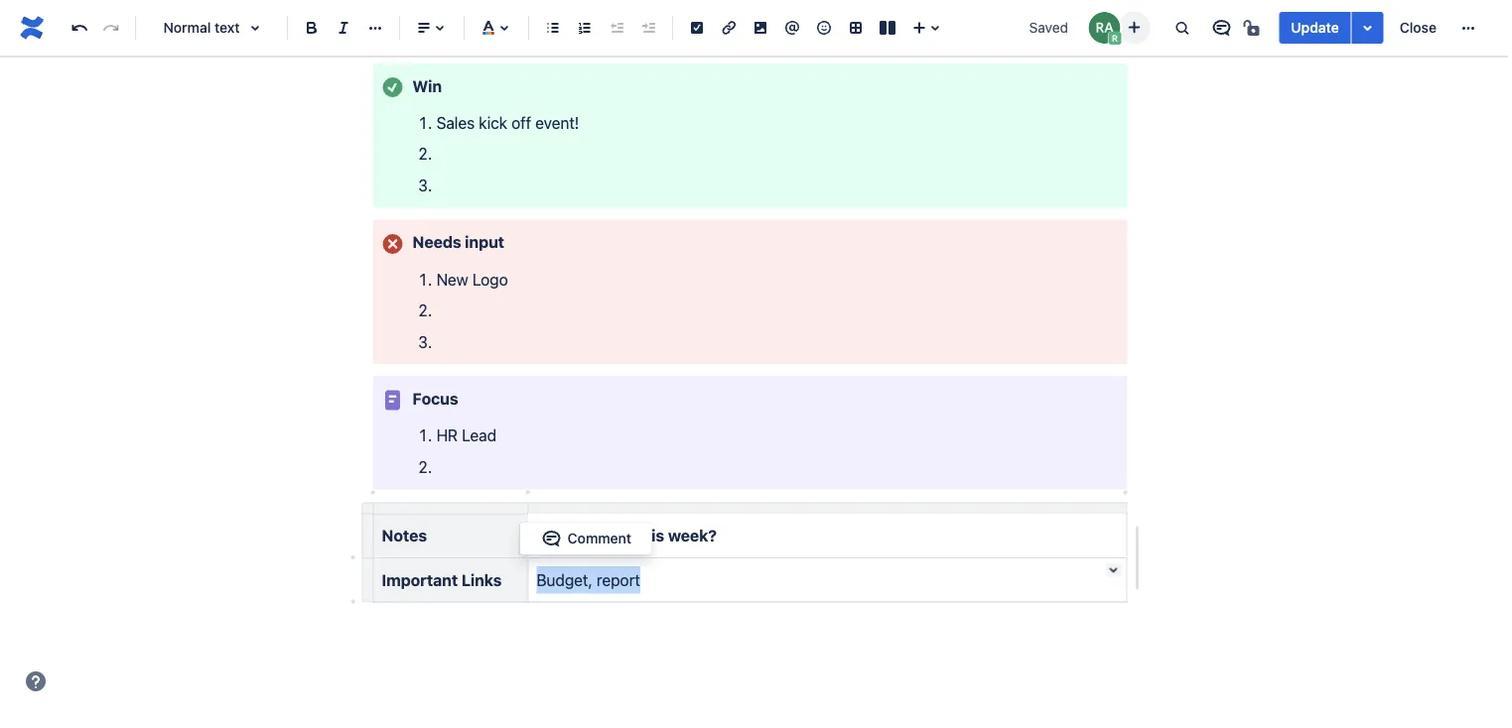 Task type: describe. For each thing, give the bounding box(es) containing it.
bold ⌘b image
[[300, 16, 324, 40]]

win
[[413, 76, 442, 95]]

new
[[437, 270, 469, 289]]

any
[[537, 527, 566, 546]]

text
[[215, 19, 240, 36]]

panel success image
[[381, 76, 405, 99]]

comment button
[[528, 527, 644, 551]]

add image, video, or file image
[[749, 16, 773, 40]]

more formatting image
[[363, 16, 387, 40]]

hr
[[437, 427, 458, 446]]

close
[[1400, 19, 1437, 36]]

mention image
[[781, 16, 804, 40]]

adjust update settings image
[[1356, 16, 1380, 40]]

confluence image
[[16, 12, 48, 44]]

action item image
[[685, 16, 709, 40]]

logo
[[473, 270, 508, 289]]

normal
[[163, 19, 211, 36]]

update button
[[1279, 12, 1351, 44]]

numbered list ⌘⇧7 image
[[573, 16, 597, 40]]

table image
[[844, 16, 868, 40]]

hr lead
[[437, 427, 497, 446]]

lead
[[462, 427, 497, 446]]

Main content area, start typing to enter text. text field
[[361, 0, 1142, 631]]

close button
[[1388, 12, 1449, 44]]

report
[[597, 571, 640, 590]]

bullet list ⌘⇧8 image
[[541, 16, 565, 40]]

invite to edit image
[[1123, 15, 1146, 39]]

indent tab image
[[637, 16, 660, 40]]

update
[[1291, 19, 1339, 36]]

ruby anderson image
[[1089, 12, 1121, 44]]

editable content region
[[341, 0, 1159, 631]]

align left image
[[412, 16, 436, 40]]

no restrictions image
[[1242, 16, 1266, 40]]

new logo
[[437, 270, 508, 289]]

panel note image
[[381, 389, 405, 413]]



Task type: locate. For each thing, give the bounding box(es) containing it.
input
[[465, 233, 504, 252], [570, 527, 609, 546]]

important
[[382, 571, 458, 590]]

sales kick off event!
[[437, 113, 579, 132]]

input up logo
[[465, 233, 504, 252]]

emoji image
[[812, 16, 836, 40]]

important links
[[382, 571, 502, 590]]

redo ⌘⇧z image
[[99, 16, 123, 40]]

normal text
[[163, 19, 240, 36]]

focus
[[413, 390, 458, 408]]

help image
[[24, 670, 48, 694]]

1 horizontal spatial input
[[570, 527, 609, 546]]

undo ⌘z image
[[68, 16, 91, 40]]

outdent ⇧tab image
[[605, 16, 629, 40]]

kick
[[479, 113, 507, 132]]

0 vertical spatial input
[[465, 233, 504, 252]]

needs
[[413, 233, 461, 252]]

normal text button
[[144, 6, 279, 50]]

on
[[613, 527, 632, 546]]

any input on this week?
[[537, 527, 717, 546]]

needs input
[[413, 233, 504, 252]]

more image
[[1457, 16, 1481, 40]]

input left on in the left bottom of the page
[[570, 527, 609, 546]]

panel error image
[[381, 232, 405, 256]]

1 vertical spatial input
[[570, 527, 609, 546]]

layouts image
[[876, 16, 900, 40]]

find and replace image
[[1170, 16, 1194, 40]]

comment
[[568, 531, 632, 547]]

input for needs
[[465, 233, 504, 252]]

budget, report
[[537, 571, 640, 590]]

link image
[[717, 16, 741, 40]]

week?
[[668, 527, 717, 546]]

0 horizontal spatial input
[[465, 233, 504, 252]]

input for any
[[570, 527, 609, 546]]

italic ⌘i image
[[332, 16, 356, 40]]

links
[[462, 571, 502, 590]]

comment icon image
[[1210, 16, 1234, 40]]

notes
[[382, 527, 427, 546]]

saved
[[1029, 19, 1069, 36]]

confluence image
[[16, 12, 48, 44]]

this
[[636, 527, 665, 546]]

off
[[512, 113, 531, 132]]

sales
[[437, 113, 475, 132]]

comment image
[[540, 527, 564, 551]]

event!
[[535, 113, 579, 132]]

budget,
[[537, 571, 593, 590]]



Task type: vqa. For each thing, say whether or not it's contained in the screenshot.
My First Space inside the Space element
no



